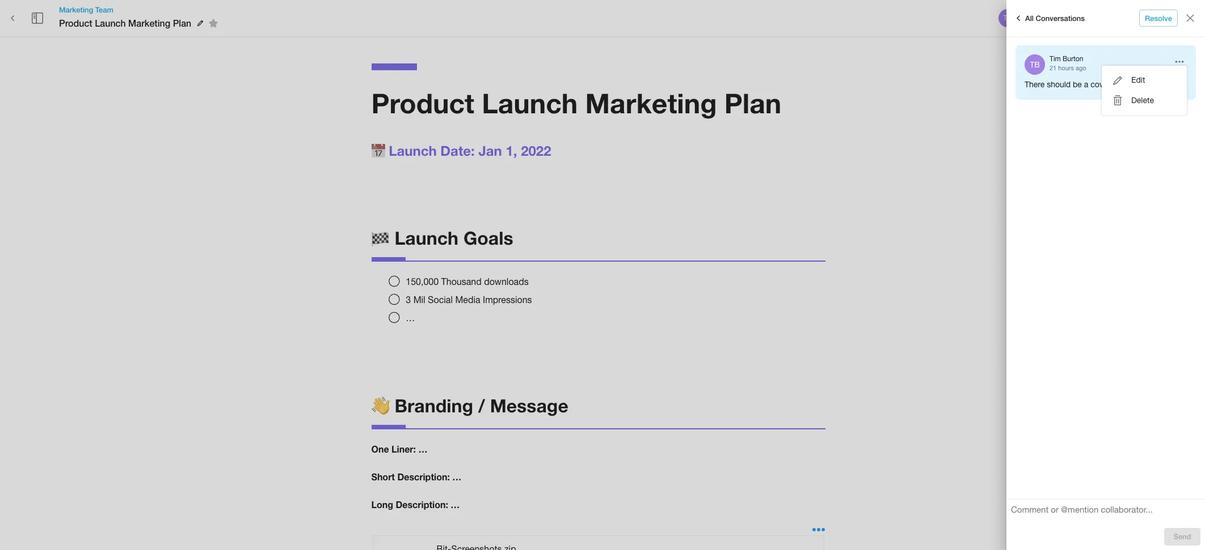Task type: locate. For each thing, give the bounding box(es) containing it.
… for short description: …
[[452, 472, 461, 483]]

📅 launch date: jan 1, 2022
[[371, 143, 551, 159]]

for
[[1136, 80, 1146, 89]]

0 vertical spatial product launch marketing plan
[[59, 18, 191, 28]]

0 horizontal spatial tb
[[1003, 14, 1012, 22]]

2 vertical spatial marketing
[[585, 87, 717, 119]]

impressions
[[483, 295, 532, 305]]

1 vertical spatial tb
[[1030, 60, 1040, 69]]

one liner: …
[[371, 444, 428, 455]]

launch
[[95, 18, 126, 28], [482, 87, 578, 119], [389, 143, 437, 159], [395, 227, 458, 249]]

… for long description: …
[[451, 500, 460, 511]]

favorite image
[[207, 17, 220, 30]]

one
[[371, 444, 389, 455]]

0 vertical spatial tb
[[1003, 14, 1012, 22]]

goals
[[464, 227, 513, 249]]

… down 3
[[406, 313, 415, 323]]

tooltip
[[1102, 66, 1187, 115]]

delete button
[[1102, 91, 1187, 111]]

1 vertical spatial marketing
[[128, 18, 170, 28]]

more button
[[1147, 9, 1183, 27]]

should
[[1047, 80, 1071, 89]]

there
[[1025, 80, 1045, 89]]

downloads
[[484, 277, 529, 287]]

description: up long description: …
[[397, 472, 450, 483]]

150,000 thousand downloads
[[406, 277, 529, 287]]

… right liner: on the bottom left of the page
[[418, 444, 428, 455]]

tb
[[1003, 14, 1012, 22], [1030, 60, 1040, 69]]

1 horizontal spatial plan
[[724, 87, 781, 119]]

resolve button
[[1139, 9, 1178, 27]]

social
[[428, 295, 453, 305]]

/
[[478, 396, 485, 417]]

product
[[59, 18, 92, 28], [371, 87, 474, 119]]

0 vertical spatial marketing
[[59, 5, 93, 14]]

tb left all
[[1003, 14, 1012, 22]]

1 horizontal spatial marketing
[[128, 18, 170, 28]]

… down short description: …
[[451, 500, 460, 511]]

tb button
[[997, 7, 1018, 29]]

plan
[[173, 18, 191, 28], [724, 87, 781, 119]]

page
[[1163, 80, 1181, 89]]

0 vertical spatial description:
[[397, 472, 450, 483]]

short description: …
[[371, 472, 461, 483]]

marketing
[[59, 5, 93, 14], [128, 18, 170, 28], [585, 87, 717, 119]]

launch up 2022
[[482, 87, 578, 119]]

long
[[371, 500, 393, 511]]

0 horizontal spatial plan
[[173, 18, 191, 28]]

📅
[[371, 143, 385, 159]]

0 horizontal spatial product launch marketing plan
[[59, 18, 191, 28]]

description:
[[397, 472, 450, 483], [396, 500, 448, 511]]

long description: …
[[371, 500, 460, 511]]

product launch marketing plan
[[59, 18, 191, 28], [371, 87, 781, 119]]

this
[[1148, 80, 1161, 89]]

description: down short description: …
[[396, 500, 448, 511]]

tb left the 21
[[1030, 60, 1040, 69]]

0 horizontal spatial marketing
[[59, 5, 93, 14]]

1 horizontal spatial tb
[[1030, 60, 1040, 69]]

media
[[455, 295, 480, 305]]

tooltip containing edit
[[1102, 66, 1187, 115]]

Comment or @mention collaborator... text field
[[1011, 505, 1201, 520]]

1 vertical spatial description:
[[396, 500, 448, 511]]

1 horizontal spatial product
[[371, 87, 474, 119]]

description: for long
[[396, 500, 448, 511]]

…
[[406, 313, 415, 323], [418, 444, 428, 455], [452, 472, 461, 483], [451, 500, 460, 511]]

date:
[[440, 143, 475, 159]]

🏁 launch goals
[[371, 227, 513, 249]]

1 vertical spatial product launch marketing plan
[[371, 87, 781, 119]]

0 horizontal spatial product
[[59, 18, 92, 28]]

1 horizontal spatial product launch marketing plan
[[371, 87, 781, 119]]

… up long description: …
[[452, 472, 461, 483]]



Task type: vqa. For each thing, say whether or not it's contained in the screenshot.
"/"
yes



Task type: describe. For each thing, give the bounding box(es) containing it.
3
[[406, 295, 411, 305]]

short
[[371, 472, 395, 483]]

0 vertical spatial plan
[[173, 18, 191, 28]]

150,000
[[406, 277, 439, 287]]

thousand
[[441, 277, 482, 287]]

description: for short
[[397, 472, 450, 483]]

resolve
[[1145, 13, 1172, 22]]

all conversations button
[[1009, 9, 1088, 27]]

image
[[1113, 80, 1134, 89]]

launch up "150,000"
[[395, 227, 458, 249]]

liner:
[[392, 444, 416, 455]]

ago
[[1076, 65, 1086, 71]]

launch right 📅
[[389, 143, 437, 159]]

mil
[[413, 295, 425, 305]]

jan
[[479, 143, 502, 159]]

message
[[490, 396, 568, 417]]

tb inside tb button
[[1003, 14, 1012, 22]]

marketing inside marketing team link
[[59, 5, 93, 14]]

edit
[[1131, 75, 1145, 85]]

1 vertical spatial plan
[[724, 87, 781, 119]]

cover
[[1091, 80, 1110, 89]]

1 vertical spatial product
[[371, 87, 474, 119]]

edit button
[[1102, 70, 1187, 91]]

👋
[[371, 396, 390, 417]]

delete
[[1131, 96, 1154, 105]]

team
[[95, 5, 113, 14]]

1,
[[506, 143, 517, 159]]

all
[[1025, 13, 1034, 22]]

marketing team
[[59, 5, 113, 14]]

marketing team link
[[59, 4, 222, 15]]

hours
[[1058, 65, 1074, 71]]

all conversations
[[1025, 13, 1085, 22]]

burton
[[1063, 55, 1083, 63]]

branding
[[395, 396, 473, 417]]

2 horizontal spatial marketing
[[585, 87, 717, 119]]

3 mil social media impressions
[[406, 295, 532, 305]]

0 vertical spatial product
[[59, 18, 92, 28]]

a
[[1084, 80, 1088, 89]]

tim
[[1050, 55, 1061, 63]]

… for one liner: …
[[418, 444, 428, 455]]

👋 branding / message
[[371, 396, 568, 417]]

tim burton 21 hours ago
[[1050, 55, 1086, 71]]

there should be a cover image for this page
[[1025, 80, 1181, 89]]

be
[[1073, 80, 1082, 89]]

🏁
[[371, 227, 390, 249]]

more
[[1156, 13, 1174, 22]]

conversations
[[1036, 13, 1085, 22]]

2022
[[521, 143, 551, 159]]

launch down team
[[95, 18, 126, 28]]

21
[[1050, 65, 1057, 71]]



